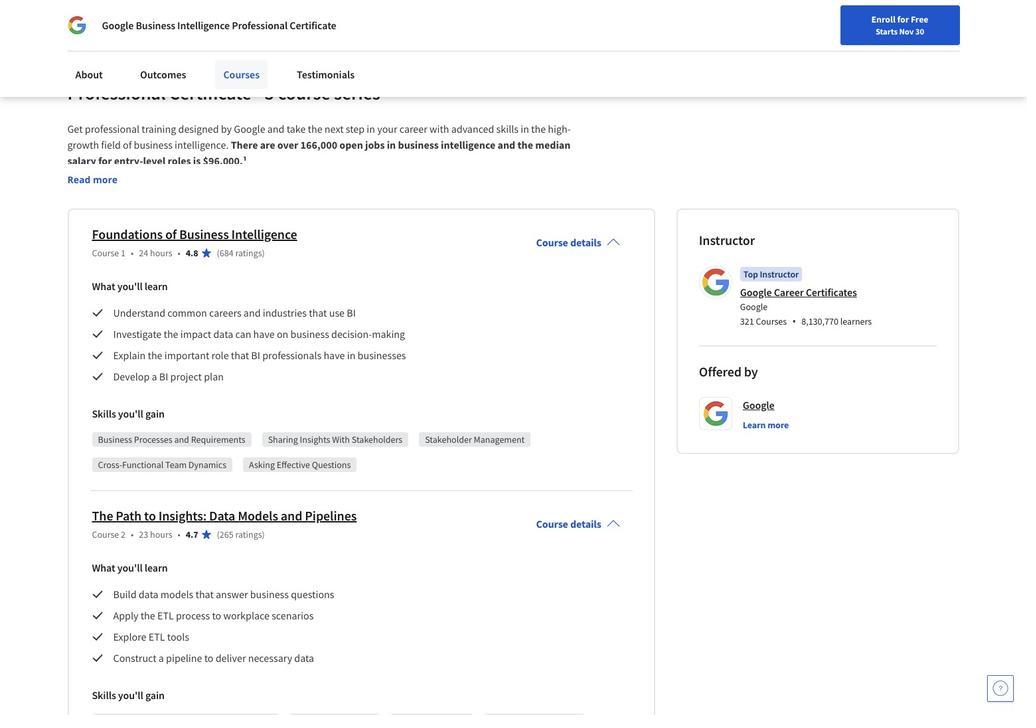 Task type: vqa. For each thing, say whether or not it's contained in the screenshot.
right Professional
yes



Task type: locate. For each thing, give the bounding box(es) containing it.
in
[[367, 122, 375, 135], [521, 122, 530, 135], [387, 138, 396, 151], [347, 349, 356, 362]]

1 vertical spatial skills you'll gain
[[92, 689, 165, 702]]

1 vertical spatial professional
[[67, 81, 166, 105]]

2 ( from the top
[[217, 529, 220, 541]]

skills down develop
[[92, 407, 116, 421]]

1 horizontal spatial instructor
[[760, 268, 799, 280]]

0 horizontal spatial of
[[123, 138, 132, 151]]

1 vertical spatial gain
[[145, 689, 165, 702]]

instructor up top
[[700, 232, 756, 248]]

1 vertical spatial skills
[[92, 689, 116, 702]]

business up level
[[134, 138, 173, 151]]

( right '4.8'
[[217, 247, 220, 259]]

1 vertical spatial a
[[159, 652, 164, 665]]

business
[[136, 19, 175, 32], [179, 226, 229, 242], [98, 434, 132, 446]]

insights
[[300, 434, 330, 446]]

course 1 • 24 hours •
[[92, 247, 181, 259]]

business down the career
[[398, 138, 439, 151]]

plan
[[204, 370, 224, 383]]

asking
[[249, 459, 275, 471]]

0 vertical spatial more
[[93, 173, 118, 186]]

2 skills from the top
[[92, 689, 116, 702]]

more right 'learn'
[[768, 419, 790, 431]]

google image
[[67, 16, 86, 35]]

that up apply the etl process to workplace scenarios on the bottom left of the page
[[196, 588, 214, 601]]

effective
[[277, 459, 310, 471]]

0 horizontal spatial intelligence
[[177, 19, 230, 32]]

of up 'course 1 • 24 hours •'
[[165, 226, 177, 242]]

that right role
[[231, 349, 249, 362]]

1 vertical spatial have
[[324, 349, 345, 362]]

1 horizontal spatial by
[[745, 363, 759, 380]]

ratings right 684
[[236, 247, 262, 259]]

business up outcomes
[[136, 19, 175, 32]]

0 vertical spatial details
[[571, 236, 602, 249]]

scenarios
[[272, 609, 314, 623]]

0 vertical spatial skills you'll gain
[[92, 407, 165, 421]]

open
[[340, 138, 363, 151]]

the up explore etl tools at the bottom left of the page
[[141, 609, 155, 623]]

show notifications image
[[849, 17, 864, 33]]

what you'll learn up understand
[[92, 280, 168, 293]]

learn up models
[[145, 561, 168, 575]]

intelligence up ( 684 ratings )
[[232, 226, 297, 242]]

by up there
[[221, 122, 232, 135]]

have down decision-
[[324, 349, 345, 362]]

nov
[[900, 26, 915, 37]]

0 vertical spatial business
[[136, 19, 175, 32]]

instructor
[[700, 232, 756, 248], [760, 268, 799, 280]]

read more
[[67, 173, 118, 186]]

intelligence up courses link
[[177, 19, 230, 32]]

and up are
[[268, 122, 285, 135]]

what up understand
[[92, 280, 115, 293]]

2 horizontal spatial that
[[309, 306, 327, 320]]

0 horizontal spatial by
[[221, 122, 232, 135]]

intelligence.
[[175, 138, 229, 151]]

questions
[[312, 459, 351, 471]]

2 learn from the top
[[145, 561, 168, 575]]

google career certificates image
[[702, 268, 731, 297]]

and inside get professional training designed by google and take the next step in your career with advanced skills in the high- growth field of business intelligence.
[[268, 122, 285, 135]]

1 ) from the top
[[262, 247, 265, 259]]

0 vertical spatial gain
[[145, 407, 165, 421]]

professional up courses link
[[232, 19, 288, 32]]

business
[[134, 138, 173, 151], [398, 138, 439, 151], [291, 328, 329, 341], [250, 588, 289, 601]]

1 vertical spatial instructor
[[760, 268, 799, 280]]

what you'll learn
[[92, 280, 168, 293], [92, 561, 168, 575]]

0 vertical spatial what
[[92, 280, 115, 293]]

1 vertical spatial details
[[571, 518, 602, 531]]

coursera image
[[16, 11, 100, 32]]

$96,000.¹
[[203, 154, 247, 167]]

data
[[209, 508, 235, 524]]

bi right use
[[347, 306, 356, 320]]

0 horizontal spatial courses
[[224, 68, 260, 81]]

making
[[372, 328, 405, 341]]

1 what from the top
[[92, 280, 115, 293]]

0 horizontal spatial more
[[93, 173, 118, 186]]

1 course details button from the top
[[526, 217, 631, 268]]

1 vertical spatial learn
[[145, 561, 168, 575]]

what up the build
[[92, 561, 115, 575]]

there are over 166,000 open jobs in business intelligence and the median salary for entry-level roles is $96,000.¹
[[67, 138, 573, 167]]

1 vertical spatial course details button
[[526, 499, 631, 549]]

1 vertical spatial by
[[745, 363, 759, 380]]

for down field
[[98, 154, 112, 167]]

0 horizontal spatial data
[[139, 588, 159, 601]]

skills you'll gain up processes
[[92, 407, 165, 421]]

details
[[571, 236, 602, 249], [571, 518, 602, 531]]

the path to insights: data models and pipelines link
[[92, 508, 357, 524]]

1 hours from the top
[[150, 247, 172, 259]]

1 vertical spatial of
[[165, 226, 177, 242]]

read more button
[[67, 173, 118, 187]]

process
[[176, 609, 210, 623]]

of up entry-
[[123, 138, 132, 151]]

stakeholder
[[425, 434, 472, 446]]

what you'll learn up the build
[[92, 561, 168, 575]]

are
[[260, 138, 275, 151]]

0 vertical spatial what you'll learn
[[92, 280, 168, 293]]

1 vertical spatial ratings
[[236, 529, 262, 541]]

professional
[[232, 19, 288, 32], [67, 81, 166, 105]]

hours right 24
[[150, 247, 172, 259]]

a for path
[[159, 652, 164, 665]]

0 vertical spatial by
[[221, 122, 232, 135]]

2 ratings from the top
[[236, 529, 262, 541]]

you'll down construct
[[118, 689, 143, 702]]

ratings down models
[[236, 529, 262, 541]]

google up there
[[234, 122, 266, 135]]

apply
[[113, 609, 139, 623]]

can
[[236, 328, 251, 341]]

a
[[152, 370, 157, 383], [159, 652, 164, 665]]

business up cross-
[[98, 434, 132, 446]]

to
[[144, 508, 156, 524], [212, 609, 221, 623], [204, 652, 214, 665]]

important
[[165, 349, 210, 362]]

2 what from the top
[[92, 561, 115, 575]]

ratings for insights:
[[236, 529, 262, 541]]

the inside "there are over 166,000 open jobs in business intelligence and the median salary for entry-level roles is $96,000.¹"
[[518, 138, 534, 151]]

learn
[[743, 419, 766, 431]]

1 vertical spatial course details
[[537, 518, 602, 531]]

insights:
[[159, 508, 207, 524]]

bi down "investigate the impact data can have on business decision-making"
[[251, 349, 260, 362]]

0 horizontal spatial business
[[98, 434, 132, 446]]

develop a bi project plan
[[113, 370, 226, 383]]

that left use
[[309, 306, 327, 320]]

bi left 'project'
[[159, 370, 168, 383]]

( 265 ratings )
[[217, 529, 265, 541]]

investigate the impact data can have on business decision-making
[[113, 328, 405, 341]]

understand common careers and industries that use bi
[[113, 306, 356, 320]]

have left on
[[254, 328, 275, 341]]

1 vertical spatial hours
[[150, 529, 172, 541]]

0 vertical spatial have
[[254, 328, 275, 341]]

• left 8,130,770
[[793, 314, 797, 329]]

pipeline
[[166, 652, 202, 665]]

2 vertical spatial that
[[196, 588, 214, 601]]

gain down construct
[[145, 689, 165, 702]]

1 vertical spatial that
[[231, 349, 249, 362]]

1 ratings from the top
[[236, 247, 262, 259]]

1 vertical spatial bi
[[251, 349, 260, 362]]

you'll up understand
[[117, 280, 143, 293]]

0 vertical spatial (
[[217, 247, 220, 259]]

certificate up designed
[[169, 81, 252, 105]]

(
[[217, 247, 220, 259], [217, 529, 220, 541]]

0 vertical spatial ratings
[[236, 247, 262, 259]]

1 vertical spatial (
[[217, 529, 220, 541]]

1 vertical spatial what
[[92, 561, 115, 575]]

etl down models
[[157, 609, 174, 623]]

asking effective questions
[[249, 459, 351, 471]]

1 vertical spatial what you'll learn
[[92, 561, 168, 575]]

0 vertical spatial skills
[[92, 407, 116, 421]]

course details for the path to insights: data models and pipelines
[[537, 518, 602, 531]]

skills you'll gain down construct
[[92, 689, 165, 702]]

to up 23
[[144, 508, 156, 524]]

the
[[92, 508, 113, 524]]

what for foundations
[[92, 280, 115, 293]]

1 horizontal spatial business
[[136, 19, 175, 32]]

2 hours from the top
[[150, 529, 172, 541]]

2 course details from the top
[[537, 518, 602, 531]]

1 horizontal spatial data
[[214, 328, 233, 341]]

the
[[308, 122, 323, 135], [532, 122, 546, 135], [518, 138, 534, 151], [164, 328, 178, 341], [148, 349, 162, 362], [141, 609, 155, 623]]

( 684 ratings )
[[217, 247, 265, 259]]

decision-
[[332, 328, 372, 341]]

•
[[131, 247, 134, 259], [178, 247, 181, 259], [793, 314, 797, 329], [131, 529, 134, 541], [178, 529, 181, 541]]

1 vertical spatial courses
[[756, 316, 787, 328]]

1 vertical spatial to
[[212, 609, 221, 623]]

for up nov
[[898, 13, 910, 25]]

take
[[287, 122, 306, 135]]

0 vertical spatial intelligence
[[177, 19, 230, 32]]

1 horizontal spatial for
[[898, 13, 910, 25]]

more right read
[[93, 173, 118, 186]]

1 skills you'll gain from the top
[[92, 407, 165, 421]]

hours for to
[[150, 529, 172, 541]]

2 what you'll learn from the top
[[92, 561, 168, 575]]

course details
[[537, 236, 602, 249], [537, 518, 602, 531]]

) right 684
[[262, 247, 265, 259]]

1 ( from the top
[[217, 247, 220, 259]]

1 horizontal spatial that
[[231, 349, 249, 362]]

construct a pipeline to deliver necessary data
[[113, 652, 314, 665]]

1 what you'll learn from the top
[[92, 280, 168, 293]]

data right necessary
[[295, 652, 314, 665]]

learn more button
[[743, 419, 790, 432]]

processes
[[134, 434, 172, 446]]

data left can
[[214, 328, 233, 341]]

0 vertical spatial professional
[[232, 19, 288, 32]]

foundations
[[92, 226, 163, 242]]

to down build data models that answer business questions
[[212, 609, 221, 623]]

learn up understand
[[145, 280, 168, 293]]

google link
[[743, 397, 775, 413]]

dynamics
[[189, 459, 227, 471]]

( down data
[[217, 529, 220, 541]]

models
[[161, 588, 194, 601]]

for
[[898, 13, 910, 25], [98, 154, 112, 167]]

construct
[[113, 652, 157, 665]]

0 horizontal spatial bi
[[159, 370, 168, 383]]

menu item
[[749, 13, 835, 56]]

learn for path
[[145, 561, 168, 575]]

google
[[102, 19, 134, 32], [234, 122, 266, 135], [741, 286, 773, 299], [741, 301, 768, 313], [743, 399, 775, 412]]

0 horizontal spatial have
[[254, 328, 275, 341]]

2 horizontal spatial business
[[179, 226, 229, 242]]

by right offered
[[745, 363, 759, 380]]

• inside top instructor google career certificates google 321 courses • 8,130,770 learners
[[793, 314, 797, 329]]

outcomes
[[140, 68, 186, 81]]

more for read more
[[93, 173, 118, 186]]

0 vertical spatial courses
[[224, 68, 260, 81]]

0 horizontal spatial certificate
[[169, 81, 252, 105]]

1 vertical spatial )
[[262, 529, 265, 541]]

details for foundations of business intelligence
[[571, 236, 602, 249]]

0 horizontal spatial for
[[98, 154, 112, 167]]

gain for of
[[145, 407, 165, 421]]

1 course details from the top
[[537, 236, 602, 249]]

hours right 23
[[150, 529, 172, 541]]

the right explain at the left of page
[[148, 349, 162, 362]]

certificate up the testimonials
[[290, 19, 337, 32]]

what you'll learn for the
[[92, 561, 168, 575]]

1 horizontal spatial professional
[[232, 19, 288, 32]]

0 horizontal spatial that
[[196, 588, 214, 601]]

growth
[[67, 138, 99, 151]]

have
[[254, 328, 275, 341], [324, 349, 345, 362]]

by inside get professional training designed by google and take the next step in your career with advanced skills in the high- growth field of business intelligence.
[[221, 122, 232, 135]]

google up 'learn'
[[743, 399, 775, 412]]

0 vertical spatial of
[[123, 138, 132, 151]]

0 vertical spatial )
[[262, 247, 265, 259]]

median
[[536, 138, 571, 151]]

) down models
[[262, 529, 265, 541]]

skills
[[92, 407, 116, 421], [92, 689, 116, 702]]

0 vertical spatial hours
[[150, 247, 172, 259]]

learn
[[145, 280, 168, 293], [145, 561, 168, 575]]

) for insights:
[[262, 529, 265, 541]]

instructor up career
[[760, 268, 799, 280]]

and down skills on the top of the page
[[498, 138, 516, 151]]

1 vertical spatial business
[[179, 226, 229, 242]]

0 vertical spatial course details
[[537, 236, 602, 249]]

1 horizontal spatial bi
[[251, 349, 260, 362]]

certificate
[[290, 19, 337, 32], [169, 81, 252, 105]]

etl
[[157, 609, 174, 623], [149, 631, 165, 644]]

workplace
[[224, 609, 270, 623]]

professionals
[[263, 349, 322, 362]]

instructor inside top instructor google career certificates google 321 courses • 8,130,770 learners
[[760, 268, 799, 280]]

the down skills on the top of the page
[[518, 138, 534, 151]]

field
[[101, 138, 121, 151]]

1 vertical spatial data
[[139, 588, 159, 601]]

2 vertical spatial to
[[204, 652, 214, 665]]

1 learn from the top
[[145, 280, 168, 293]]

1 gain from the top
[[145, 407, 165, 421]]

1 horizontal spatial courses
[[756, 316, 787, 328]]

0 vertical spatial instructor
[[700, 232, 756, 248]]

skills down construct
[[92, 689, 116, 702]]

stakeholders
[[352, 434, 403, 446]]

0 vertical spatial course details button
[[526, 217, 631, 268]]

a left pipeline
[[159, 652, 164, 665]]

2 ) from the top
[[262, 529, 265, 541]]

course details button
[[526, 217, 631, 268], [526, 499, 631, 549]]

2 course details button from the top
[[526, 499, 631, 549]]

2 horizontal spatial data
[[295, 652, 314, 665]]

data right the build
[[139, 588, 159, 601]]

course
[[537, 236, 569, 249], [92, 247, 119, 259], [537, 518, 569, 531], [92, 529, 119, 541]]

in down decision-
[[347, 349, 356, 362]]

and inside "there are over 166,000 open jobs in business intelligence and the median salary for entry-level roles is $96,000.¹"
[[498, 138, 516, 151]]

professional up professional
[[67, 81, 166, 105]]

etl left tools
[[149, 631, 165, 644]]

1 horizontal spatial a
[[159, 652, 164, 665]]

1 vertical spatial for
[[98, 154, 112, 167]]

of
[[123, 138, 132, 151], [165, 226, 177, 242]]

None search field
[[189, 8, 482, 35]]

0 vertical spatial bi
[[347, 306, 356, 320]]

starts
[[876, 26, 898, 37]]

gain up processes
[[145, 407, 165, 421]]

series
[[334, 81, 381, 105]]

1 skills from the top
[[92, 407, 116, 421]]

0 vertical spatial for
[[898, 13, 910, 25]]

get
[[67, 122, 83, 135]]

2 gain from the top
[[145, 689, 165, 702]]

2 details from the top
[[571, 518, 602, 531]]

careers
[[209, 306, 242, 320]]

0 horizontal spatial professional
[[67, 81, 166, 105]]

2 skills you'll gain from the top
[[92, 689, 165, 702]]

by
[[221, 122, 232, 135], [745, 363, 759, 380]]

1 horizontal spatial of
[[165, 226, 177, 242]]

1 horizontal spatial certificate
[[290, 19, 337, 32]]

1 horizontal spatial more
[[768, 419, 790, 431]]

to left deliver
[[204, 652, 214, 665]]

23
[[139, 529, 148, 541]]

courses right 321
[[756, 316, 787, 328]]

courses left 3
[[224, 68, 260, 81]]

of inside get professional training designed by google and take the next step in your career with advanced skills in the high- growth field of business intelligence.
[[123, 138, 132, 151]]

0 vertical spatial a
[[152, 370, 157, 383]]

0 vertical spatial learn
[[145, 280, 168, 293]]

1 details from the top
[[571, 236, 602, 249]]

1 vertical spatial more
[[768, 419, 790, 431]]

outcomes link
[[132, 60, 194, 89]]

0 horizontal spatial a
[[152, 370, 157, 383]]

business up '4.8'
[[179, 226, 229, 242]]

1 horizontal spatial intelligence
[[232, 226, 297, 242]]

in right jobs
[[387, 138, 396, 151]]

a right develop
[[152, 370, 157, 383]]

the up 166,000
[[308, 122, 323, 135]]



Task type: describe. For each thing, give the bounding box(es) containing it.
0 vertical spatial etl
[[157, 609, 174, 623]]

0 horizontal spatial instructor
[[700, 232, 756, 248]]

0 vertical spatial data
[[214, 328, 233, 341]]

google up 321
[[741, 301, 768, 313]]

321
[[741, 316, 755, 328]]

management
[[474, 434, 525, 446]]

models
[[238, 508, 278, 524]]

role
[[212, 349, 229, 362]]

explore
[[113, 631, 147, 644]]

learn more
[[743, 419, 790, 431]]

business processes and requirements
[[98, 434, 246, 446]]

business right on
[[291, 328, 329, 341]]

cross-functional team dynamics
[[98, 459, 227, 471]]

requirements
[[191, 434, 246, 446]]

and up team
[[174, 434, 189, 446]]

there
[[231, 138, 258, 151]]

deliver
[[216, 652, 246, 665]]

top instructor google career certificates google 321 courses • 8,130,770 learners
[[741, 268, 873, 329]]

2 vertical spatial business
[[98, 434, 132, 446]]

skills for foundations
[[92, 407, 116, 421]]

top
[[744, 268, 759, 280]]

30
[[916, 26, 925, 37]]

next
[[325, 122, 344, 135]]

• left the 4.7
[[178, 529, 181, 541]]

2 horizontal spatial bi
[[347, 306, 356, 320]]

salary
[[67, 154, 96, 167]]

certificates
[[806, 286, 858, 299]]

• right "2"
[[131, 529, 134, 541]]

( for intelligence
[[217, 247, 220, 259]]

sharing insights with stakeholders
[[268, 434, 403, 446]]

google down top
[[741, 286, 773, 299]]

is
[[193, 154, 201, 167]]

skills you'll gain for foundations
[[92, 407, 165, 421]]

intelligence
[[441, 138, 496, 151]]

) for intelligence
[[262, 247, 265, 259]]

pipelines
[[305, 508, 357, 524]]

build data models that answer business questions
[[113, 588, 337, 601]]

2
[[121, 529, 126, 541]]

1 vertical spatial certificate
[[169, 81, 252, 105]]

in inside "there are over 166,000 open jobs in business intelligence and the median salary for entry-level roles is $96,000.¹"
[[387, 138, 396, 151]]

1 vertical spatial etl
[[149, 631, 165, 644]]

questions
[[291, 588, 335, 601]]

the left high-
[[532, 122, 546, 135]]

and up "investigate the impact data can have on business decision-making"
[[244, 306, 261, 320]]

free
[[912, 13, 929, 25]]

business up "workplace"
[[250, 588, 289, 601]]

in right skills on the top of the page
[[521, 122, 530, 135]]

coursera career certificate image
[[709, 0, 931, 52]]

in right "step"
[[367, 122, 375, 135]]

designed
[[178, 122, 219, 135]]

career
[[400, 122, 428, 135]]

explore etl tools
[[113, 631, 189, 644]]

professional
[[85, 122, 140, 135]]

sharing
[[268, 434, 298, 446]]

offered
[[700, 363, 742, 380]]

understand
[[113, 306, 165, 320]]

0 vertical spatial to
[[144, 508, 156, 524]]

path
[[116, 508, 142, 524]]

get professional training designed by google and take the next step in your career with advanced skills in the high- growth field of business intelligence.
[[67, 122, 571, 151]]

courses inside top instructor google career certificates google 321 courses • 8,130,770 learners
[[756, 316, 787, 328]]

you'll up processes
[[118, 407, 143, 421]]

-
[[255, 81, 261, 105]]

tools
[[167, 631, 189, 644]]

8,130,770
[[802, 316, 839, 328]]

use
[[329, 306, 345, 320]]

with
[[332, 434, 350, 446]]

explain
[[113, 349, 146, 362]]

the left impact
[[164, 328, 178, 341]]

265
[[220, 529, 234, 541]]

skills you'll gain for the
[[92, 689, 165, 702]]

gain for path
[[145, 689, 165, 702]]

training
[[142, 122, 176, 135]]

google career certificates link
[[741, 286, 858, 299]]

high-
[[548, 122, 571, 135]]

foundations of business intelligence
[[92, 226, 297, 242]]

for inside enroll for free starts nov 30
[[898, 13, 910, 25]]

a for of
[[152, 370, 157, 383]]

0 vertical spatial that
[[309, 306, 327, 320]]

course details button for foundations of business intelligence
[[526, 217, 631, 268]]

ratings for intelligence
[[236, 247, 262, 259]]

entry-
[[114, 154, 143, 167]]

industries
[[263, 306, 307, 320]]

learners
[[841, 316, 873, 328]]

2 vertical spatial bi
[[159, 370, 168, 383]]

the path to insights: data models and pipelines
[[92, 508, 357, 524]]

details for the path to insights: data models and pipelines
[[571, 518, 602, 531]]

• right 1
[[131, 247, 134, 259]]

build
[[113, 588, 137, 601]]

business inside "there are over 166,000 open jobs in business intelligence and the median salary for entry-level roles is $96,000.¹"
[[398, 138, 439, 151]]

1 horizontal spatial have
[[324, 349, 345, 362]]

testimonials
[[297, 68, 355, 81]]

what for the
[[92, 561, 115, 575]]

684
[[220, 247, 234, 259]]

on
[[277, 328, 289, 341]]

hours for business
[[150, 247, 172, 259]]

you'll up the build
[[117, 561, 143, 575]]

help center image
[[993, 681, 1009, 697]]

0 vertical spatial certificate
[[290, 19, 337, 32]]

what you'll learn for foundations
[[92, 280, 168, 293]]

and right models
[[281, 508, 303, 524]]

google inside get professional training designed by google and take the next step in your career with advanced skills in the high- growth field of business intelligence.
[[234, 122, 266, 135]]

with
[[430, 122, 450, 135]]

explain the important role that bi professionals have in businesses
[[113, 349, 406, 362]]

course details button for the path to insights: data models and pipelines
[[526, 499, 631, 549]]

• left '4.8'
[[178, 247, 181, 259]]

skills for the
[[92, 689, 116, 702]]

advanced
[[452, 122, 495, 135]]

for inside "there are over 166,000 open jobs in business intelligence and the median salary for entry-level roles is $96,000.¹"
[[98, 154, 112, 167]]

more for learn more
[[768, 419, 790, 431]]

business inside get professional training designed by google and take the next step in your career with advanced skills in the high- growth field of business intelligence.
[[134, 138, 173, 151]]

1 vertical spatial intelligence
[[232, 226, 297, 242]]

businesses
[[358, 349, 406, 362]]

course 2 • 23 hours •
[[92, 529, 181, 541]]

( for insights:
[[217, 529, 220, 541]]

course details for foundations of business intelligence
[[537, 236, 602, 249]]

google right the google image
[[102, 19, 134, 32]]

learn for of
[[145, 280, 168, 293]]

impact
[[181, 328, 211, 341]]

enroll for free starts nov 30
[[872, 13, 929, 37]]

apply the etl process to workplace scenarios
[[113, 609, 314, 623]]

career
[[775, 286, 804, 299]]

offered by
[[700, 363, 759, 380]]

answer
[[216, 588, 248, 601]]

foundations of business intelligence link
[[92, 226, 297, 242]]

2 vertical spatial data
[[295, 652, 314, 665]]

necessary
[[248, 652, 292, 665]]

step
[[346, 122, 365, 135]]

testimonials link
[[289, 60, 363, 89]]



